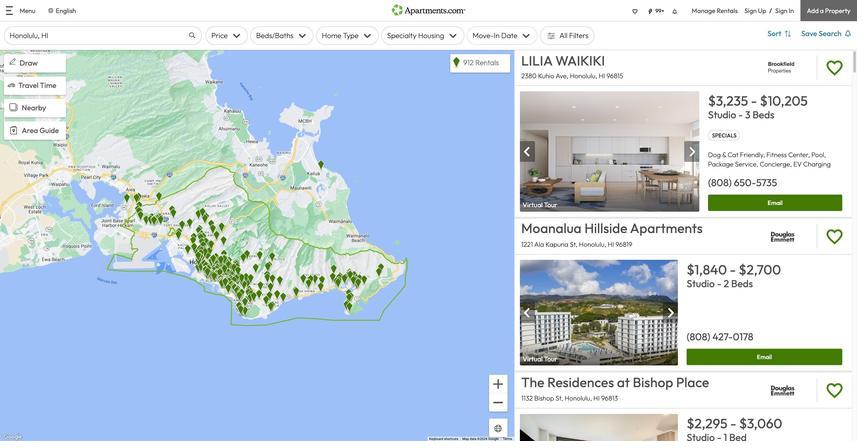 Task type: describe. For each thing, give the bounding box(es) containing it.
beautiful view of downtown honolulu from your living room - the residences at bishop place image
[[520, 414, 678, 442]]

margin image
[[8, 57, 17, 67]]

Location or Point of Interest text field
[[4, 27, 202, 45]]

map region
[[0, 50, 514, 442]]

google image
[[2, 433, 24, 442]]

edit photo(s) moanalua hillside apartment community - moanalua hillside apartments image
[[520, 260, 678, 366]]

building photo - lilia waikiki image
[[520, 91, 699, 212]]



Task type: vqa. For each thing, say whether or not it's contained in the screenshot.
first margin image
yes



Task type: locate. For each thing, give the bounding box(es) containing it.
placard image image
[[520, 142, 535, 162], [684, 142, 699, 162], [520, 303, 535, 324], [663, 303, 678, 324]]

brookfield properties multifamily llc image
[[753, 62, 813, 74]]

satellite view image
[[493, 423, 504, 434]]

douglas emmett management, llc image
[[757, 222, 813, 252]]

apartments.com logo image
[[392, 3, 465, 15]]

margin image
[[8, 81, 15, 89]]



